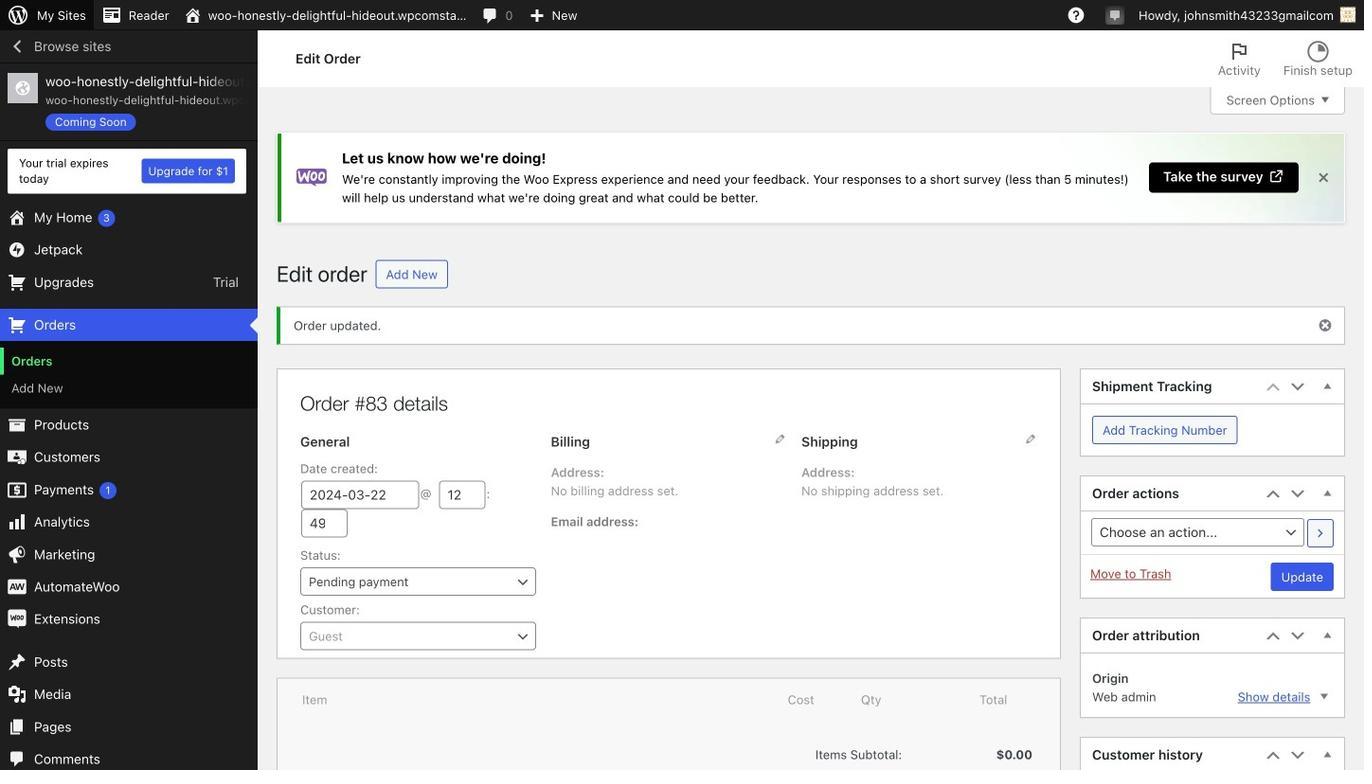 Task type: locate. For each thing, give the bounding box(es) containing it.
tab list
[[1207, 30, 1364, 87]]

main menu navigation
[[0, 30, 258, 770]]

None text field
[[301, 569, 535, 595], [301, 623, 535, 650], [301, 569, 535, 595], [301, 623, 535, 650]]

take the survey image
[[1269, 168, 1285, 184]]

None text field
[[301, 481, 419, 509]]

None field
[[300, 568, 536, 596], [300, 622, 536, 650], [300, 568, 536, 596], [300, 622, 536, 650]]



Task type: describe. For each thing, give the bounding box(es) containing it.
toolbar navigation
[[0, 0, 1364, 34]]

h number field
[[439, 481, 485, 509]]

notification image
[[1107, 7, 1123, 22]]

m number field
[[301, 509, 348, 538]]



Task type: vqa. For each thing, say whether or not it's contained in the screenshot.
'Block: Product section' document
no



